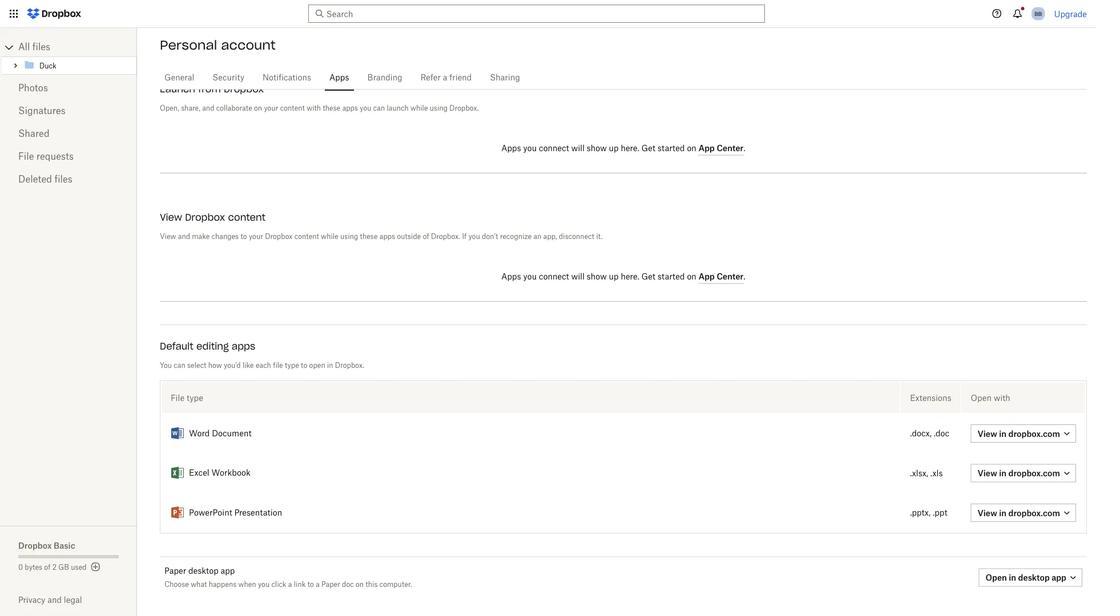 Task type: locate. For each thing, give the bounding box(es) containing it.
0 vertical spatial open
[[971, 393, 992, 403]]

1 vertical spatial files
[[54, 175, 72, 184]]

0 vertical spatial with
[[307, 105, 321, 112]]

2 vertical spatial apps
[[502, 273, 521, 281]]

0 vertical spatial paper
[[164, 567, 186, 575]]

2 get from the top
[[642, 273, 656, 281]]

view in dropbox.com for .pptx, .ppt
[[978, 508, 1060, 518]]

0 horizontal spatial file
[[18, 152, 34, 162]]

1 vertical spatial app center link
[[699, 271, 744, 284]]

open in desktop app button
[[979, 569, 1083, 587]]

bb button
[[1029, 5, 1048, 23]]

tab list
[[160, 62, 1087, 91]]

0 vertical spatial app
[[699, 143, 715, 152]]

default editing apps
[[160, 340, 255, 352]]

3 view in dropbox.com from the top
[[978, 508, 1060, 518]]

sharing tab
[[486, 64, 525, 91]]

presentation
[[234, 509, 282, 517]]

0 vertical spatial show
[[587, 144, 607, 152]]

1 app from the top
[[699, 143, 715, 152]]

.doc
[[934, 430, 950, 438]]

in for .xlsx, .xls
[[999, 468, 1007, 478]]

3 dropbox.com from the top
[[1009, 508, 1060, 518]]

files right all
[[32, 43, 50, 52]]

a right refer
[[443, 74, 447, 82]]

1 horizontal spatial while
[[411, 105, 428, 112]]

1 vertical spatial type
[[187, 393, 203, 403]]

file down shared
[[18, 152, 34, 162]]

branding tab
[[363, 64, 407, 91]]

0 vertical spatial apps
[[329, 74, 349, 82]]

from
[[198, 83, 221, 95]]

1 horizontal spatial file
[[171, 393, 185, 403]]

2 dropbox.com from the top
[[1009, 468, 1060, 478]]

notifications tab
[[258, 64, 316, 91]]

here.
[[621, 144, 640, 152], [621, 273, 640, 281]]

.
[[744, 144, 746, 152], [744, 273, 746, 281]]

1 vertical spatial apps
[[380, 233, 395, 240]]

can left launch at the top left of the page
[[373, 105, 385, 112]]

up
[[609, 144, 619, 152], [609, 273, 619, 281]]

template stateless image left word
[[171, 427, 184, 441]]

1 app center link from the top
[[699, 143, 744, 155]]

your down "notifications" tab at the left top
[[264, 105, 278, 112]]

and for make
[[178, 233, 190, 240]]

refer a friend tab
[[416, 64, 476, 91]]

1 horizontal spatial app
[[1052, 573, 1067, 583]]

1 vertical spatial using
[[340, 233, 358, 240]]

.xls
[[931, 470, 943, 478]]

editing
[[196, 340, 229, 352]]

apps you connect will show up here. get started on app center .
[[502, 143, 746, 152], [502, 271, 746, 281]]

2 show from the top
[[587, 273, 607, 281]]

deleted files
[[18, 175, 72, 184]]

0 vertical spatial template stateless image
[[171, 427, 184, 441]]

2 view in dropbox.com button from the top
[[971, 464, 1076, 482]]

1 horizontal spatial using
[[430, 105, 448, 112]]

0 vertical spatial here.
[[621, 144, 640, 152]]

dropbox
[[224, 83, 264, 95], [185, 211, 225, 223], [265, 233, 293, 240], [18, 541, 52, 551]]

can
[[373, 105, 385, 112], [174, 362, 185, 369]]

0 horizontal spatial while
[[321, 233, 338, 240]]

1 vertical spatial while
[[321, 233, 338, 240]]

1 . from the top
[[744, 144, 746, 152]]

1 vertical spatial up
[[609, 273, 619, 281]]

all
[[18, 43, 30, 52]]

a left link
[[288, 582, 292, 588]]

outside
[[397, 233, 421, 240]]

0 vertical spatial get
[[642, 144, 656, 152]]

upgrade
[[1055, 9, 1087, 19]]

paper up choose
[[164, 567, 186, 575]]

1 vertical spatial center
[[717, 271, 744, 281]]

view in dropbox.com button down open with
[[971, 424, 1076, 443]]

view for word document
[[978, 429, 998, 438]]

you
[[160, 362, 172, 369]]

here. for view dropbox content
[[621, 273, 640, 281]]

1 vertical spatial connect
[[539, 273, 569, 281]]

get for dropbox
[[642, 144, 656, 152]]

open, share, and collaborate on your content with these apps you can launch while using dropbox.
[[160, 105, 479, 112]]

2 center from the top
[[717, 271, 744, 281]]

1 vertical spatial to
[[301, 362, 307, 369]]

0 horizontal spatial with
[[307, 105, 321, 112]]

0 horizontal spatial desktop
[[188, 567, 219, 575]]

1 started from the top
[[658, 144, 685, 152]]

1 horizontal spatial apps
[[342, 105, 358, 112]]

dropbox. down friend
[[450, 105, 479, 112]]

open inside popup button
[[986, 573, 1007, 583]]

1 show from the top
[[587, 144, 607, 152]]

security tab
[[208, 64, 249, 91]]

1 vertical spatial view in dropbox.com button
[[971, 464, 1076, 482]]

dropbox.com for .docx, .doc
[[1009, 429, 1060, 438]]

0 vertical spatial started
[[658, 144, 685, 152]]

and for legal
[[47, 596, 62, 605]]

0 vertical spatial center
[[717, 143, 744, 152]]

of right the outside
[[423, 233, 429, 240]]

apps left the outside
[[380, 233, 395, 240]]

1 vertical spatial will
[[571, 273, 585, 281]]

shared link
[[18, 123, 119, 146]]

1 horizontal spatial desktop
[[1019, 573, 1050, 583]]

0 horizontal spatial paper
[[164, 567, 186, 575]]

1 vertical spatial file
[[171, 393, 185, 403]]

2 . from the top
[[744, 273, 746, 281]]

0 bytes of 2 gb used
[[18, 565, 87, 572]]

center for content
[[717, 271, 744, 281]]

refer a friend
[[421, 74, 472, 82]]

1 vertical spatial get
[[642, 273, 656, 281]]

apps
[[329, 74, 349, 82], [502, 144, 521, 152], [502, 273, 521, 281]]

paper
[[164, 567, 186, 575], [322, 582, 340, 588]]

paper left "doc" on the left bottom
[[322, 582, 340, 588]]

2 vertical spatial dropbox.
[[335, 362, 364, 369]]

1 vertical spatial with
[[994, 393, 1011, 403]]

basic
[[54, 541, 75, 551]]

apps down apps tab
[[342, 105, 358, 112]]

general tab
[[160, 64, 199, 91]]

recognize
[[500, 233, 532, 240]]

view in dropbox.com
[[978, 429, 1060, 438], [978, 468, 1060, 478], [978, 508, 1060, 518]]

0 vertical spatial up
[[609, 144, 619, 152]]

1 vertical spatial started
[[658, 273, 685, 281]]

open
[[971, 393, 992, 403], [986, 573, 1007, 583]]

view inside popup button
[[978, 508, 998, 518]]

these
[[323, 105, 341, 112], [360, 233, 378, 240]]

on
[[254, 105, 262, 112], [687, 144, 697, 152], [687, 273, 697, 281], [356, 582, 364, 588]]

1 vertical spatial apps
[[502, 144, 521, 152]]

dropbox right the changes
[[265, 233, 293, 240]]

files inside tree
[[32, 43, 50, 52]]

started
[[658, 144, 685, 152], [658, 273, 685, 281]]

0 vertical spatial and
[[202, 105, 214, 112]]

2 apps you connect will show up here. get started on app center . from the top
[[502, 271, 746, 281]]

to left open
[[301, 362, 307, 369]]

app center link
[[699, 143, 744, 155], [699, 271, 744, 284]]

2 template stateless image from the top
[[171, 467, 184, 480]]

apps for view dropbox content
[[502, 273, 521, 281]]

0 horizontal spatial your
[[249, 233, 263, 240]]

app for view dropbox content
[[699, 271, 715, 281]]

dropbox logo - go to the homepage image
[[23, 5, 85, 23]]

files down file requests link
[[54, 175, 72, 184]]

1 template stateless image from the top
[[171, 427, 184, 441]]

0 horizontal spatial a
[[288, 582, 292, 588]]

type
[[285, 362, 299, 369], [187, 393, 203, 403]]

show for launch from dropbox
[[587, 144, 607, 152]]

these down apps tab
[[323, 105, 341, 112]]

view in dropbox.com inside view in dropbox.com popup button
[[978, 508, 1060, 518]]

will
[[571, 144, 585, 152], [571, 273, 585, 281]]

this
[[366, 582, 378, 588]]

excel workbook
[[189, 469, 251, 477]]

1 horizontal spatial of
[[423, 233, 429, 240]]

2 vertical spatial dropbox.com
[[1009, 508, 1060, 518]]

started for launch from dropbox
[[658, 144, 685, 152]]

and right share,
[[202, 105, 214, 112]]

files for all files
[[32, 43, 50, 52]]

0 vertical spatial .
[[744, 144, 746, 152]]

1 vertical spatial dropbox.com
[[1009, 468, 1060, 478]]

dropbox.com
[[1009, 429, 1060, 438], [1009, 468, 1060, 478], [1009, 508, 1060, 518]]

upgrade link
[[1055, 9, 1087, 19]]

1 get from the top
[[642, 144, 656, 152]]

and left the legal
[[47, 596, 62, 605]]

1 connect from the top
[[539, 144, 569, 152]]

of
[[423, 233, 429, 240], [44, 565, 51, 572]]

here. for launch from dropbox
[[621, 144, 640, 152]]

2 horizontal spatial and
[[202, 105, 214, 112]]

0 vertical spatial while
[[411, 105, 428, 112]]

apps up like
[[232, 340, 255, 352]]

your
[[264, 105, 278, 112], [249, 233, 263, 240]]

dropbox.com inside popup button
[[1009, 508, 1060, 518]]

0 vertical spatial view in dropbox.com button
[[971, 424, 1076, 443]]

using
[[430, 105, 448, 112], [340, 233, 358, 240]]

1 vertical spatial apps you connect will show up here. get started on app center .
[[502, 271, 746, 281]]

1 horizontal spatial and
[[178, 233, 190, 240]]

file for file requests
[[18, 152, 34, 162]]

can right you
[[174, 362, 185, 369]]

app
[[699, 143, 715, 152], [699, 271, 715, 281]]

view in dropbox.com button for .xlsx, .xls
[[971, 464, 1076, 482]]

Search text field
[[327, 7, 744, 20]]

to right the changes
[[241, 233, 247, 240]]

1 view in dropbox.com button from the top
[[971, 424, 1076, 443]]

apps
[[342, 105, 358, 112], [380, 233, 395, 240], [232, 340, 255, 352]]

to right link
[[308, 582, 314, 588]]

paper desktop app
[[164, 567, 235, 575]]

in
[[327, 362, 333, 369], [999, 429, 1007, 438], [999, 468, 1007, 478], [999, 508, 1007, 518], [1009, 573, 1017, 583]]

open for open in desktop app
[[986, 573, 1007, 583]]

you
[[360, 105, 372, 112], [523, 144, 537, 152], [469, 233, 480, 240], [523, 273, 537, 281], [258, 582, 270, 588]]

2 vertical spatial and
[[47, 596, 62, 605]]

your for dropbox
[[264, 105, 278, 112]]

a
[[443, 74, 447, 82], [288, 582, 292, 588], [316, 582, 320, 588]]

dropbox.com for .pptx, .ppt
[[1009, 508, 1060, 518]]

these left the outside
[[360, 233, 378, 240]]

1 vertical spatial can
[[174, 362, 185, 369]]

1 vertical spatial open
[[986, 573, 1007, 583]]

1 vertical spatial and
[[178, 233, 190, 240]]

photos
[[18, 84, 48, 93]]

1 horizontal spatial can
[[373, 105, 385, 112]]

2 vertical spatial view in dropbox.com
[[978, 508, 1060, 518]]

0 vertical spatial type
[[285, 362, 299, 369]]

0 vertical spatial app center link
[[699, 143, 744, 155]]

and left "make"
[[178, 233, 190, 240]]

file for file type
[[171, 393, 185, 403]]

choose
[[164, 582, 189, 588]]

1 horizontal spatial your
[[264, 105, 278, 112]]

0 vertical spatial your
[[264, 105, 278, 112]]

word document
[[189, 430, 252, 438]]

your right the changes
[[249, 233, 263, 240]]

photos link
[[18, 77, 119, 100]]

view in dropbox.com button up view in dropbox.com popup button
[[971, 464, 1076, 482]]

dropbox.
[[450, 105, 479, 112], [431, 233, 460, 240], [335, 362, 364, 369]]

a inside tab
[[443, 74, 447, 82]]

dropbox. left if
[[431, 233, 460, 240]]

0 horizontal spatial apps
[[232, 340, 255, 352]]

2 app from the top
[[699, 271, 715, 281]]

app
[[221, 567, 235, 575], [1052, 573, 1067, 583]]

1 view in dropbox.com from the top
[[978, 429, 1060, 438]]

0 horizontal spatial type
[[187, 393, 203, 403]]

0 vertical spatial files
[[32, 43, 50, 52]]

2 app center link from the top
[[699, 271, 744, 284]]

refer
[[421, 74, 441, 82]]

computer.
[[380, 582, 412, 588]]

app for launch from dropbox
[[699, 143, 715, 152]]

2 will from the top
[[571, 273, 585, 281]]

1 here. from the top
[[621, 144, 640, 152]]

1 vertical spatial show
[[587, 273, 607, 281]]

2 horizontal spatial a
[[443, 74, 447, 82]]

0 vertical spatial file
[[18, 152, 34, 162]]

0 vertical spatial using
[[430, 105, 448, 112]]

changes
[[212, 233, 239, 240]]

up for content
[[609, 273, 619, 281]]

open in desktop app
[[986, 573, 1067, 583]]

dropbox. right open
[[335, 362, 364, 369]]

type right file
[[285, 362, 299, 369]]

open for open with
[[971, 393, 992, 403]]

2 connect from the top
[[539, 273, 569, 281]]

2 started from the top
[[658, 273, 685, 281]]

template stateless image left excel
[[171, 467, 184, 480]]

privacy and legal link
[[18, 596, 137, 605]]

1 horizontal spatial a
[[316, 582, 320, 588]]

0 vertical spatial of
[[423, 233, 429, 240]]

1 vertical spatial paper
[[322, 582, 340, 588]]

2 view in dropbox.com from the top
[[978, 468, 1060, 478]]

1 horizontal spatial files
[[54, 175, 72, 184]]

apps you connect will show up here. get started on app center . for launch from dropbox
[[502, 143, 746, 152]]

0 vertical spatial apps
[[342, 105, 358, 112]]

1 vertical spatial your
[[249, 233, 263, 240]]

0 horizontal spatial files
[[32, 43, 50, 52]]

app,
[[544, 233, 557, 240]]

dropbox up "make"
[[185, 211, 225, 223]]

1 up from the top
[[609, 144, 619, 152]]

2 here. from the top
[[621, 273, 640, 281]]

get
[[642, 144, 656, 152], [642, 273, 656, 281]]

0 vertical spatial dropbox.com
[[1009, 429, 1060, 438]]

1 horizontal spatial paper
[[322, 582, 340, 588]]

type down select
[[187, 393, 203, 403]]

content
[[280, 105, 305, 112], [228, 211, 266, 223], [294, 233, 319, 240]]

0 vertical spatial will
[[571, 144, 585, 152]]

1 vertical spatial these
[[360, 233, 378, 240]]

1 horizontal spatial type
[[285, 362, 299, 369]]

general
[[164, 74, 194, 82]]

a right link
[[316, 582, 320, 588]]

.pptx, .ppt
[[910, 509, 948, 517]]

account
[[221, 37, 276, 53]]

1 apps you connect will show up here. get started on app center . from the top
[[502, 143, 746, 152]]

workbook
[[212, 469, 251, 477]]

0 vertical spatial content
[[280, 105, 305, 112]]

1 vertical spatial here.
[[621, 273, 640, 281]]

1 vertical spatial app
[[699, 271, 715, 281]]

1 dropbox.com from the top
[[1009, 429, 1060, 438]]

0 vertical spatial view in dropbox.com
[[978, 429, 1060, 438]]

file requests link
[[18, 146, 119, 168]]

1 center from the top
[[717, 143, 744, 152]]

and
[[202, 105, 214, 112], [178, 233, 190, 240], [47, 596, 62, 605]]

2 up from the top
[[609, 273, 619, 281]]

2 vertical spatial to
[[308, 582, 314, 588]]

file down you
[[171, 393, 185, 403]]

1 will from the top
[[571, 144, 585, 152]]

template stateless image
[[171, 427, 184, 441], [171, 467, 184, 480]]

of left 2
[[44, 565, 51, 572]]

up for dropbox
[[609, 144, 619, 152]]



Task type: describe. For each thing, give the bounding box(es) containing it.
get for content
[[642, 273, 656, 281]]

files for deleted files
[[54, 175, 72, 184]]

sharing
[[490, 74, 520, 82]]

2 horizontal spatial apps
[[380, 233, 395, 240]]

.pptx,
[[910, 509, 931, 517]]

launch
[[160, 83, 195, 95]]

privacy
[[18, 596, 45, 605]]

what
[[191, 582, 207, 588]]

open,
[[160, 105, 179, 112]]

when
[[238, 582, 256, 588]]

.xlsx, .xls
[[910, 470, 943, 478]]

view in dropbox.com for .docx, .doc
[[978, 429, 1060, 438]]

0 vertical spatial to
[[241, 233, 247, 240]]

disconnect
[[559, 233, 595, 240]]

1 horizontal spatial with
[[994, 393, 1011, 403]]

app center link for launch from dropbox
[[699, 143, 744, 155]]

tab list containing general
[[160, 62, 1087, 91]]

desktop inside popup button
[[1019, 573, 1050, 583]]

dropbox.com for .xlsx, .xls
[[1009, 468, 1060, 478]]

all files link
[[18, 38, 137, 57]]

will for launch from dropbox
[[571, 144, 585, 152]]

make
[[192, 233, 210, 240]]

choose what happens when you click a link to a paper doc on this computer.
[[164, 582, 412, 588]]

0
[[18, 565, 23, 572]]

bytes
[[25, 565, 42, 572]]

template stateless image for word document
[[171, 427, 184, 441]]

an
[[534, 233, 542, 240]]

dropbox up the bytes
[[18, 541, 52, 551]]

1 vertical spatial dropbox.
[[431, 233, 460, 240]]

view in dropbox.com for .xlsx, .xls
[[978, 468, 1060, 478]]

app inside open in desktop app popup button
[[1052, 573, 1067, 583]]

get more space image
[[89, 561, 103, 574]]

connect for view dropbox content
[[539, 273, 569, 281]]

dropbox down security
[[224, 83, 264, 95]]

how
[[208, 362, 222, 369]]

doc
[[342, 582, 354, 588]]

duck link
[[23, 59, 135, 73]]

branding
[[367, 74, 402, 82]]

.docx, .doc
[[910, 430, 950, 438]]

excel
[[189, 469, 209, 477]]

all files
[[18, 43, 50, 52]]

gb
[[58, 565, 69, 572]]

global header element
[[0, 0, 1096, 28]]

default
[[160, 340, 193, 352]]

notifications
[[263, 74, 311, 82]]

shared
[[18, 130, 49, 139]]

. for launch from dropbox
[[744, 144, 746, 152]]

0 vertical spatial dropbox.
[[450, 105, 479, 112]]

app center link for view dropbox content
[[699, 271, 744, 284]]

like
[[243, 362, 254, 369]]

2 vertical spatial content
[[294, 233, 319, 240]]

click
[[272, 582, 286, 588]]

deleted files link
[[18, 168, 119, 191]]

view in dropbox.com button for .docx, .doc
[[971, 424, 1076, 443]]

extensions
[[910, 393, 952, 403]]

0 horizontal spatial using
[[340, 233, 358, 240]]

link
[[294, 582, 306, 588]]

template stateless image for excel workbook
[[171, 467, 184, 480]]

word
[[189, 430, 210, 438]]

you can select how you'd like each file type to open in dropbox.
[[160, 362, 364, 369]]

you'd
[[224, 362, 241, 369]]

launch
[[387, 105, 409, 112]]

0 horizontal spatial app
[[221, 567, 235, 575]]

in for .docx, .doc
[[999, 429, 1007, 438]]

1 horizontal spatial these
[[360, 233, 378, 240]]

apps you connect will show up here. get started on app center . for view dropbox content
[[502, 271, 746, 281]]

open
[[309, 362, 325, 369]]

happens
[[209, 582, 237, 588]]

view dropbox content
[[160, 211, 266, 223]]

security
[[213, 74, 244, 82]]

0 horizontal spatial these
[[323, 105, 341, 112]]

dropbox basic
[[18, 541, 75, 551]]

requests
[[36, 152, 74, 162]]

file
[[273, 362, 283, 369]]

.ppt
[[933, 509, 948, 517]]

it.
[[596, 233, 603, 240]]

started for view dropbox content
[[658, 273, 685, 281]]

your for content
[[249, 233, 263, 240]]

deleted
[[18, 175, 52, 184]]

in for .pptx, .ppt
[[999, 508, 1007, 518]]

document
[[212, 430, 252, 438]]

friend
[[450, 74, 472, 82]]

template stateless image
[[171, 506, 184, 520]]

show for view dropbox content
[[587, 273, 607, 281]]

powerpoint presentation
[[189, 509, 282, 517]]

view in dropbox.com button
[[971, 504, 1076, 522]]

powerpoint
[[189, 509, 232, 517]]

connect for launch from dropbox
[[539, 144, 569, 152]]

select
[[187, 362, 206, 369]]

privacy and legal
[[18, 596, 82, 605]]

apps for launch from dropbox
[[502, 144, 521, 152]]

view for powerpoint presentation
[[978, 508, 998, 518]]

.xlsx,
[[910, 470, 929, 478]]

0 vertical spatial can
[[373, 105, 385, 112]]

file requests
[[18, 152, 74, 162]]

file type
[[171, 393, 203, 403]]

each
[[256, 362, 271, 369]]

share,
[[181, 105, 200, 112]]

2 vertical spatial apps
[[232, 340, 255, 352]]

1 vertical spatial of
[[44, 565, 51, 572]]

view and make changes to your dropbox content while using these apps outside of dropbox. if you don't recognize an app, disconnect it.
[[160, 233, 603, 240]]

personal
[[160, 37, 217, 53]]

center for dropbox
[[717, 143, 744, 152]]

launch from dropbox
[[160, 83, 264, 95]]

2
[[52, 565, 57, 572]]

if
[[462, 233, 467, 240]]

apps tab
[[325, 64, 354, 91]]

apps inside apps tab
[[329, 74, 349, 82]]

1 vertical spatial content
[[228, 211, 266, 223]]

personal account
[[160, 37, 276, 53]]

bb
[[1035, 10, 1042, 17]]

. for view dropbox content
[[744, 273, 746, 281]]

open with
[[971, 393, 1011, 403]]

will for view dropbox content
[[571, 273, 585, 281]]

don't
[[482, 233, 498, 240]]

signatures link
[[18, 100, 119, 123]]

collaborate
[[216, 105, 252, 112]]

all files tree
[[2, 38, 137, 75]]

used
[[71, 565, 87, 572]]

legal
[[64, 596, 82, 605]]

view for excel workbook
[[978, 468, 998, 478]]



Task type: vqa. For each thing, say whether or not it's contained in the screenshot.
Get
yes



